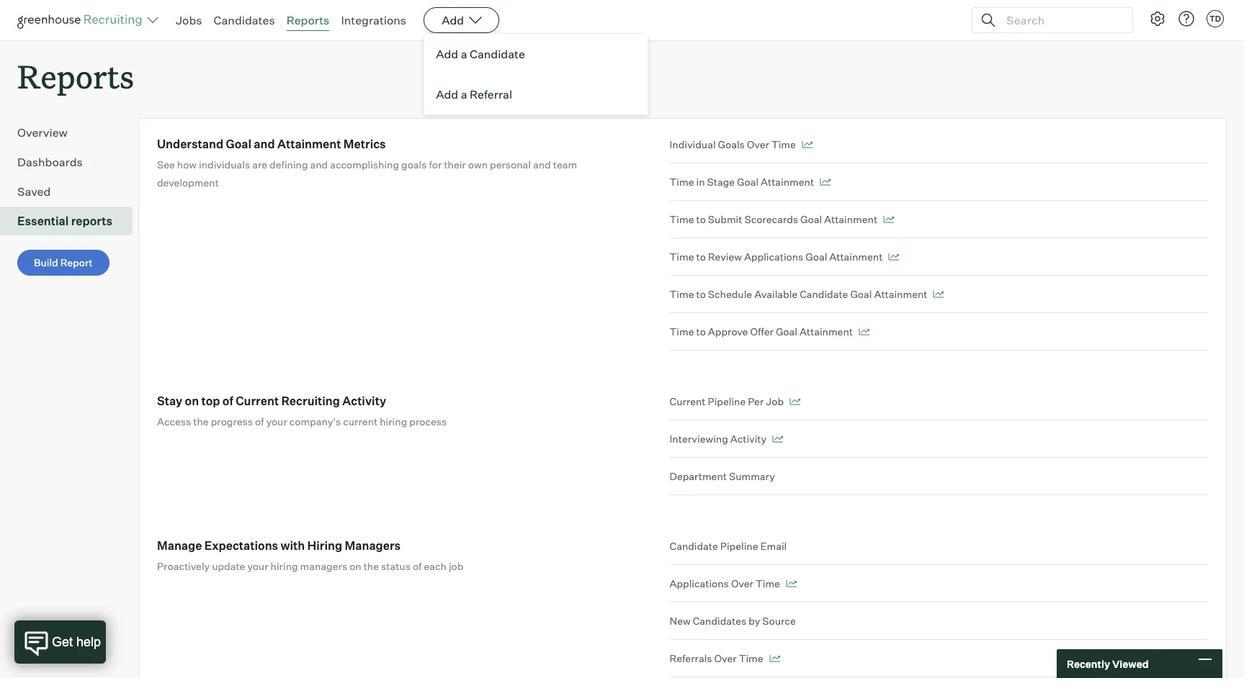 Task type: vqa. For each thing, say whether or not it's contained in the screenshot.
'TEST'
no



Task type: locate. For each thing, give the bounding box(es) containing it.
pipeline left per
[[708, 396, 746, 408]]

1 vertical spatial add
[[436, 47, 458, 61]]

2 vertical spatial over
[[714, 653, 737, 665]]

0 horizontal spatial reports
[[17, 55, 134, 97]]

1 vertical spatial pipeline
[[720, 541, 758, 553]]

current up progress
[[236, 394, 279, 409]]

pipeline
[[708, 396, 746, 408], [720, 541, 758, 553]]

1 horizontal spatial applications
[[744, 251, 804, 263]]

2 horizontal spatial of
[[413, 561, 422, 573]]

candidate pipeline email link
[[670, 539, 1208, 566]]

0 horizontal spatial candidate
[[470, 47, 525, 61]]

over up new candidates by source
[[731, 578, 754, 590]]

greenhouse recruiting image
[[17, 12, 147, 29]]

over right goals
[[747, 138, 769, 151]]

0 vertical spatial a
[[461, 47, 467, 61]]

candidate up applications over time
[[670, 541, 718, 553]]

icon chart image for interviewing activity
[[772, 436, 783, 443]]

0 horizontal spatial current
[[236, 394, 279, 409]]

0 vertical spatial reports
[[287, 13, 330, 27]]

0 vertical spatial pipeline
[[708, 396, 746, 408]]

time down by
[[739, 653, 763, 665]]

a for referral
[[461, 87, 467, 102]]

how
[[177, 159, 197, 171]]

add up add a candidate
[[442, 13, 464, 27]]

over right referrals
[[714, 653, 737, 665]]

add a candidate
[[436, 47, 525, 61]]

td button
[[1207, 10, 1224, 27]]

current up interviewing on the bottom of page
[[670, 396, 706, 408]]

0 vertical spatial candidates
[[214, 13, 275, 27]]

1 vertical spatial activity
[[730, 433, 767, 445]]

0 vertical spatial candidate
[[470, 47, 525, 61]]

over
[[747, 138, 769, 151], [731, 578, 754, 590], [714, 653, 737, 665]]

1 vertical spatial your
[[247, 561, 268, 573]]

and up are
[[254, 137, 275, 151]]

stay on top of current recruiting activity access the progress of your company's current hiring process
[[157, 394, 447, 428]]

activity up summary
[[730, 433, 767, 445]]

on down "managers" at the left bottom of page
[[350, 561, 361, 573]]

activity up "current"
[[342, 394, 386, 409]]

1 horizontal spatial on
[[350, 561, 361, 573]]

icon chart image for referrals over time
[[769, 656, 780, 663]]

understand
[[157, 137, 223, 151]]

interviewing
[[670, 433, 728, 445]]

a inside "link"
[[461, 87, 467, 102]]

2 a from the top
[[461, 87, 467, 102]]

managers
[[345, 539, 401, 553]]

your inside 'stay on top of current recruiting activity access the progress of your company's current hiring process'
[[266, 416, 287, 428]]

0 vertical spatial activity
[[342, 394, 386, 409]]

add inside add a candidate link
[[436, 47, 458, 61]]

current pipeline per job
[[670, 396, 784, 408]]

1 a from the top
[[461, 47, 467, 61]]

candidate
[[470, 47, 525, 61], [800, 288, 848, 301], [670, 541, 718, 553]]

0 horizontal spatial the
[[193, 416, 209, 428]]

0 horizontal spatial of
[[223, 394, 233, 409]]

dashboards link
[[17, 154, 127, 171]]

the down top
[[193, 416, 209, 428]]

1 vertical spatial over
[[731, 578, 754, 590]]

add inside add popup button
[[442, 13, 464, 27]]

0 vertical spatial hiring
[[380, 416, 407, 428]]

0 vertical spatial applications
[[744, 251, 804, 263]]

their
[[444, 159, 466, 171]]

your left the company's
[[266, 416, 287, 428]]

are
[[252, 159, 267, 171]]

0 vertical spatial your
[[266, 416, 287, 428]]

add a candidate link
[[424, 34, 648, 74]]

hiring down with
[[271, 561, 298, 573]]

1 horizontal spatial the
[[364, 561, 379, 573]]

individual
[[670, 138, 716, 151]]

add left referral
[[436, 87, 458, 102]]

1 vertical spatial hiring
[[271, 561, 298, 573]]

time left "approve"
[[670, 326, 694, 338]]

dashboards
[[17, 155, 83, 169]]

on inside manage expectations with hiring managers proactively update your hiring managers on the status of each job
[[350, 561, 361, 573]]

to
[[696, 213, 706, 226], [696, 251, 706, 263], [696, 288, 706, 301], [696, 326, 706, 338]]

reports link
[[287, 13, 330, 27]]

progress
[[211, 416, 253, 428]]

saved
[[17, 185, 51, 199]]

1 horizontal spatial reports
[[287, 13, 330, 27]]

a down add popup button
[[461, 47, 467, 61]]

to left submit
[[696, 213, 706, 226]]

essential reports link
[[17, 213, 127, 230]]

candidate inside td menu
[[470, 47, 525, 61]]

and right defining
[[310, 159, 328, 171]]

2 vertical spatial candidate
[[670, 541, 718, 553]]

on
[[185, 394, 199, 409], [350, 561, 361, 573]]

a for candidate
[[461, 47, 467, 61]]

1 vertical spatial applications
[[670, 578, 729, 590]]

your
[[266, 416, 287, 428], [247, 561, 268, 573]]

on left top
[[185, 394, 199, 409]]

your down expectations
[[247, 561, 268, 573]]

candidates right jobs
[[214, 13, 275, 27]]

attainment
[[277, 137, 341, 151], [761, 176, 814, 188], [824, 213, 878, 226], [830, 251, 883, 263], [874, 288, 928, 301], [800, 326, 853, 338]]

approve
[[708, 326, 748, 338]]

0 horizontal spatial activity
[[342, 394, 386, 409]]

pipeline inside "link"
[[720, 541, 758, 553]]

to left review
[[696, 251, 706, 263]]

candidate right "available"
[[800, 288, 848, 301]]

reports down greenhouse recruiting image
[[17, 55, 134, 97]]

1 vertical spatial candidates
[[693, 615, 747, 628]]

each
[[424, 561, 447, 573]]

applications down time to submit scorecards goal attainment
[[744, 251, 804, 263]]

add down add popup button
[[436, 47, 458, 61]]

the
[[193, 416, 209, 428], [364, 561, 379, 573]]

icon chart image
[[802, 141, 813, 149], [820, 179, 831, 186], [883, 216, 894, 223], [889, 254, 899, 261], [933, 291, 944, 298], [859, 329, 870, 336], [790, 399, 801, 406], [772, 436, 783, 443], [786, 581, 797, 588], [769, 656, 780, 663]]

a left referral
[[461, 87, 467, 102]]

to left "approve"
[[696, 326, 706, 338]]

td
[[1210, 14, 1221, 24]]

the inside manage expectations with hiring managers proactively update your hiring managers on the status of each job
[[364, 561, 379, 573]]

icon chart image for time in stage goal attainment
[[820, 179, 831, 186]]

hiring
[[380, 416, 407, 428], [271, 561, 298, 573]]

a
[[461, 47, 467, 61], [461, 87, 467, 102]]

1 vertical spatial reports
[[17, 55, 134, 97]]

viewed
[[1112, 658, 1149, 670]]

recently
[[1067, 658, 1110, 670]]

hiring right "current"
[[380, 416, 407, 428]]

1 horizontal spatial candidate
[[670, 541, 718, 553]]

referrals over time
[[670, 653, 763, 665]]

time to schedule available candidate goal attainment
[[670, 288, 928, 301]]

understand goal and attainment metrics see how individuals are defining and accomplishing goals for their own personal and team development
[[157, 137, 577, 189]]

reports
[[287, 13, 330, 27], [17, 55, 134, 97]]

1 vertical spatial the
[[364, 561, 379, 573]]

0 vertical spatial over
[[747, 138, 769, 151]]

recruiting
[[281, 394, 340, 409]]

1 to from the top
[[696, 213, 706, 226]]

2 to from the top
[[696, 251, 706, 263]]

2 vertical spatial of
[[413, 561, 422, 573]]

icon chart image for time to schedule available candidate goal attainment
[[933, 291, 944, 298]]

icon chart image for individual goals over time
[[802, 141, 813, 149]]

reports right 'candidates' link
[[287, 13, 330, 27]]

see
[[157, 159, 175, 171]]

of right top
[[223, 394, 233, 409]]

stage
[[707, 176, 735, 188]]

add inside add a referral "link"
[[436, 87, 458, 102]]

to for submit
[[696, 213, 706, 226]]

1 vertical spatial on
[[350, 561, 361, 573]]

icon chart image for applications over time
[[786, 581, 797, 588]]

candidates left by
[[693, 615, 747, 628]]

and left team
[[533, 159, 551, 171]]

department summary link
[[670, 458, 1208, 496]]

2 vertical spatial add
[[436, 87, 458, 102]]

the down "managers" at the left bottom of page
[[364, 561, 379, 573]]

1 vertical spatial candidate
[[800, 288, 848, 301]]

goal inside understand goal and attainment metrics see how individuals are defining and accomplishing goals for their own personal and team development
[[226, 137, 251, 151]]

goal
[[226, 137, 251, 151], [737, 176, 759, 188], [801, 213, 822, 226], [806, 251, 827, 263], [850, 288, 872, 301], [776, 326, 797, 338]]

1 horizontal spatial of
[[255, 416, 264, 428]]

0 vertical spatial the
[[193, 416, 209, 428]]

pipeline left email
[[720, 541, 758, 553]]

manage expectations with hiring managers proactively update your hiring managers on the status of each job
[[157, 539, 464, 573]]

1 vertical spatial a
[[461, 87, 467, 102]]

to left schedule
[[696, 288, 706, 301]]

candidates
[[214, 13, 275, 27], [693, 615, 747, 628]]

of right progress
[[255, 416, 264, 428]]

1 horizontal spatial and
[[310, 159, 328, 171]]

1 horizontal spatial current
[[670, 396, 706, 408]]

process
[[409, 416, 447, 428]]

by
[[749, 615, 760, 628]]

referrals
[[670, 653, 712, 665]]

of left each
[[413, 561, 422, 573]]

report
[[60, 257, 93, 269]]

3 to from the top
[[696, 288, 706, 301]]

and
[[254, 137, 275, 151], [310, 159, 328, 171], [533, 159, 551, 171]]

time to review applications goal attainment
[[670, 251, 883, 263]]

add a referral
[[436, 87, 512, 102]]

0 vertical spatial on
[[185, 394, 199, 409]]

team
[[553, 159, 577, 171]]

0 horizontal spatial and
[[254, 137, 275, 151]]

stay
[[157, 394, 182, 409]]

activity
[[342, 394, 386, 409], [730, 433, 767, 445]]

pipeline for manage expectations with hiring managers
[[720, 541, 758, 553]]

build report
[[34, 257, 93, 269]]

1 horizontal spatial hiring
[[380, 416, 407, 428]]

4 to from the top
[[696, 326, 706, 338]]

applications up the new
[[670, 578, 729, 590]]

over for referrals over time
[[714, 653, 737, 665]]

email
[[761, 541, 787, 553]]

0 horizontal spatial applications
[[670, 578, 729, 590]]

new candidates by source
[[670, 615, 796, 628]]

add
[[442, 13, 464, 27], [436, 47, 458, 61], [436, 87, 458, 102]]

to for schedule
[[696, 288, 706, 301]]

0 horizontal spatial on
[[185, 394, 199, 409]]

0 horizontal spatial hiring
[[271, 561, 298, 573]]

0 vertical spatial add
[[442, 13, 464, 27]]

candidate up referral
[[470, 47, 525, 61]]



Task type: describe. For each thing, give the bounding box(es) containing it.
time in stage goal attainment
[[670, 176, 814, 188]]

1 horizontal spatial activity
[[730, 433, 767, 445]]

icon chart image for time to approve offer goal attainment
[[859, 329, 870, 336]]

td button
[[1204, 7, 1227, 30]]

summary
[[729, 471, 775, 483]]

for
[[429, 159, 442, 171]]

current inside 'stay on top of current recruiting activity access the progress of your company's current hiring process'
[[236, 394, 279, 409]]

hiring
[[307, 539, 342, 553]]

current
[[343, 416, 378, 428]]

2 horizontal spatial candidate
[[800, 288, 848, 301]]

scorecards
[[745, 213, 798, 226]]

attainment inside understand goal and attainment metrics see how individuals are defining and accomplishing goals for their own personal and team development
[[277, 137, 341, 151]]

of inside manage expectations with hiring managers proactively update your hiring managers on the status of each job
[[413, 561, 422, 573]]

build
[[34, 257, 58, 269]]

2 horizontal spatial and
[[533, 159, 551, 171]]

to for review
[[696, 251, 706, 263]]

1 vertical spatial of
[[255, 416, 264, 428]]

add for add a candidate
[[436, 47, 458, 61]]

overview link
[[17, 124, 127, 141]]

offer
[[750, 326, 774, 338]]

time right goals
[[772, 138, 796, 151]]

defining
[[270, 159, 308, 171]]

time left schedule
[[670, 288, 694, 301]]

your inside manage expectations with hiring managers proactively update your hiring managers on the status of each job
[[247, 561, 268, 573]]

0 horizontal spatial candidates
[[214, 13, 275, 27]]

time left review
[[670, 251, 694, 263]]

add button
[[424, 7, 499, 33]]

new candidates by source link
[[670, 603, 1208, 641]]

schedule
[[708, 288, 752, 301]]

time left submit
[[670, 213, 694, 226]]

development
[[157, 177, 219, 189]]

source
[[763, 615, 796, 628]]

1 horizontal spatial candidates
[[693, 615, 747, 628]]

company's
[[289, 416, 341, 428]]

metrics
[[344, 137, 386, 151]]

applications over time
[[670, 578, 780, 590]]

configure image
[[1149, 10, 1166, 27]]

integrations link
[[341, 13, 406, 27]]

time down email
[[756, 578, 780, 590]]

review
[[708, 251, 742, 263]]

candidate inside "link"
[[670, 541, 718, 553]]

add for add
[[442, 13, 464, 27]]

status
[[381, 561, 411, 573]]

recently viewed
[[1067, 658, 1149, 670]]

managers
[[300, 561, 347, 573]]

reports
[[71, 214, 112, 229]]

interviewing activity
[[670, 433, 767, 445]]

add for add a referral
[[436, 87, 458, 102]]

on inside 'stay on top of current recruiting activity access the progress of your company's current hiring process'
[[185, 394, 199, 409]]

department summary
[[670, 471, 775, 483]]

icon chart image for time to submit scorecards goal attainment
[[883, 216, 894, 223]]

over for applications over time
[[731, 578, 754, 590]]

individuals
[[199, 159, 250, 171]]

to for approve
[[696, 326, 706, 338]]

activity inside 'stay on top of current recruiting activity access the progress of your company's current hiring process'
[[342, 394, 386, 409]]

personal
[[490, 159, 531, 171]]

submit
[[708, 213, 742, 226]]

add a referral link
[[424, 74, 648, 115]]

0 vertical spatial of
[[223, 394, 233, 409]]

with
[[281, 539, 305, 553]]

time left in
[[670, 176, 694, 188]]

td menu
[[424, 33, 649, 115]]

available
[[754, 288, 798, 301]]

referral
[[470, 87, 512, 102]]

icon chart image for current pipeline per job
[[790, 399, 801, 406]]

essential reports
[[17, 214, 112, 229]]

jobs
[[176, 13, 202, 27]]

essential
[[17, 214, 69, 229]]

own
[[468, 159, 488, 171]]

saved link
[[17, 183, 127, 200]]

hiring inside manage expectations with hiring managers proactively update your hiring managers on the status of each job
[[271, 561, 298, 573]]

the inside 'stay on top of current recruiting activity access the progress of your company's current hiring process'
[[193, 416, 209, 428]]

individual goals over time
[[670, 138, 796, 151]]

department
[[670, 471, 727, 483]]

build report button
[[17, 250, 109, 276]]

Search text field
[[1003, 10, 1120, 31]]

update
[[212, 561, 245, 573]]

manage
[[157, 539, 202, 553]]

access
[[157, 416, 191, 428]]

time to submit scorecards goal attainment
[[670, 213, 878, 226]]

candidate pipeline email
[[670, 541, 787, 553]]

integrations
[[341, 13, 406, 27]]

goals
[[718, 138, 745, 151]]

candidates link
[[214, 13, 275, 27]]

time to approve offer goal attainment
[[670, 326, 853, 338]]

icon chart image for time to review applications goal attainment
[[889, 254, 899, 261]]

accomplishing
[[330, 159, 399, 171]]

top
[[201, 394, 220, 409]]

proactively
[[157, 561, 210, 573]]

goals
[[401, 159, 427, 171]]

pipeline for stay on top of current recruiting activity
[[708, 396, 746, 408]]

job
[[449, 561, 464, 573]]

per
[[748, 396, 764, 408]]

jobs link
[[176, 13, 202, 27]]

overview
[[17, 126, 68, 140]]

job
[[766, 396, 784, 408]]

hiring inside 'stay on top of current recruiting activity access the progress of your company's current hiring process'
[[380, 416, 407, 428]]

new
[[670, 615, 691, 628]]

in
[[696, 176, 705, 188]]

expectations
[[204, 539, 278, 553]]



